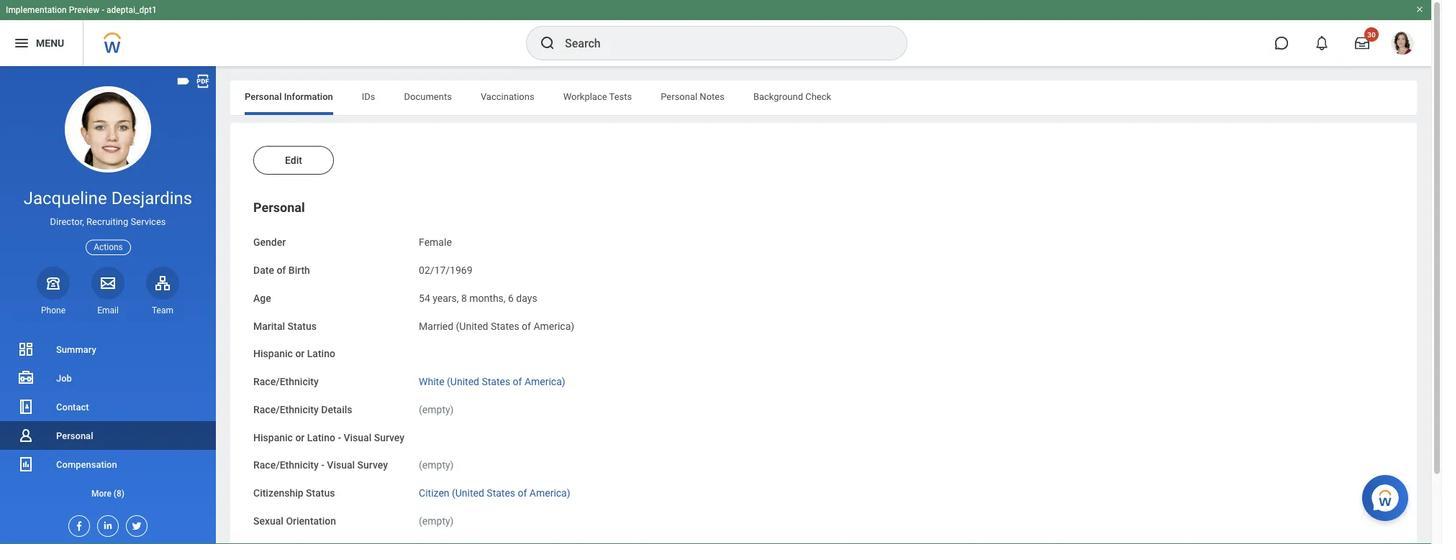 Task type: vqa. For each thing, say whether or not it's contained in the screenshot.
top inbox icon
no



Task type: locate. For each thing, give the bounding box(es) containing it.
states down married (united states of america)
[[482, 376, 510, 388]]

list
[[0, 335, 216, 508]]

1 horizontal spatial -
[[321, 460, 324, 472]]

(united down 54 years, 8 months, 6 days
[[456, 320, 488, 332]]

latino up race/ethnicity - visual survey at the bottom of page
[[307, 432, 335, 444]]

(empty) for race/ethnicity details
[[419, 404, 454, 416]]

phone
[[41, 306, 65, 316]]

visual
[[344, 432, 372, 444], [327, 460, 355, 472]]

implementation
[[6, 5, 67, 15]]

(empty) up 'citizen'
[[419, 460, 454, 472]]

job image
[[17, 370, 35, 387]]

1 vertical spatial race/ethnicity
[[253, 404, 319, 416]]

justify image
[[13, 35, 30, 52]]

compensation link
[[0, 450, 216, 479]]

1 latino from the top
[[307, 348, 335, 360]]

contact image
[[17, 399, 35, 416]]

hispanic for hispanic or latino
[[253, 348, 293, 360]]

0 horizontal spatial -
[[102, 5, 104, 15]]

hispanic down race/ethnicity details
[[253, 432, 293, 444]]

0 vertical spatial america)
[[534, 320, 574, 332]]

of for citizen (united states of america)
[[518, 488, 527, 500]]

3 (empty) from the top
[[419, 516, 454, 528]]

summary
[[56, 344, 96, 355]]

(united
[[456, 320, 488, 332], [447, 376, 479, 388], [452, 488, 484, 500]]

of inside citizen (united states of america) link
[[518, 488, 527, 500]]

latino for hispanic or latino
[[307, 348, 335, 360]]

latino
[[307, 348, 335, 360], [307, 432, 335, 444]]

female element
[[419, 234, 452, 249]]

0 vertical spatial -
[[102, 5, 104, 15]]

1 (empty) from the top
[[419, 404, 454, 416]]

2 vertical spatial (empty)
[[419, 516, 454, 528]]

status for citizenship status
[[306, 488, 335, 500]]

1 vertical spatial status
[[306, 488, 335, 500]]

menu banner
[[0, 0, 1431, 66]]

2 vertical spatial -
[[321, 460, 324, 472]]

age element
[[419, 284, 537, 305]]

america) inside "marital status" element
[[534, 320, 574, 332]]

summary link
[[0, 335, 216, 364]]

0 vertical spatial race/ethnicity
[[253, 376, 319, 388]]

1 hispanic from the top
[[253, 348, 293, 360]]

contact link
[[0, 393, 216, 422]]

team link
[[146, 267, 179, 317]]

details
[[321, 404, 352, 416]]

30 button
[[1346, 27, 1379, 59]]

race/ethnicity
[[253, 376, 319, 388], [253, 404, 319, 416], [253, 460, 319, 472]]

2 hispanic from the top
[[253, 432, 293, 444]]

2 vertical spatial states
[[487, 488, 515, 500]]

age
[[253, 293, 271, 304]]

2 or from the top
[[295, 432, 305, 444]]

0 vertical spatial (united
[[456, 320, 488, 332]]

1 or from the top
[[295, 348, 305, 360]]

2 latino from the top
[[307, 432, 335, 444]]

or
[[295, 348, 305, 360], [295, 432, 305, 444]]

notifications large image
[[1315, 36, 1329, 50]]

race/ethnicity details
[[253, 404, 352, 416]]

personal left information at the left of the page
[[245, 91, 282, 102]]

email button
[[91, 267, 124, 317]]

jacqueline
[[24, 188, 107, 209]]

1 vertical spatial (empty)
[[419, 460, 454, 472]]

of inside "marital status" element
[[522, 320, 531, 332]]

race/ethnicity up citizenship at left bottom
[[253, 460, 319, 472]]

2 vertical spatial (united
[[452, 488, 484, 500]]

race/ethnicity for race/ethnicity details
[[253, 404, 319, 416]]

workplace
[[563, 91, 607, 102]]

0 vertical spatial status
[[288, 320, 317, 332]]

preview
[[69, 5, 99, 15]]

menu
[[36, 37, 64, 49]]

personal down contact
[[56, 431, 93, 441]]

linkedin image
[[98, 517, 114, 532]]

america)
[[534, 320, 574, 332], [525, 376, 565, 388], [530, 488, 570, 500]]

ids
[[362, 91, 375, 102]]

3 race/ethnicity from the top
[[253, 460, 319, 472]]

30
[[1367, 30, 1376, 39]]

status for marital status
[[288, 320, 317, 332]]

0 vertical spatial (empty)
[[419, 404, 454, 416]]

personal information
[[245, 91, 333, 102]]

race/ethnicity down the hispanic or latino
[[253, 376, 319, 388]]

0 vertical spatial hispanic
[[253, 348, 293, 360]]

background check
[[753, 91, 831, 102]]

(empty)
[[419, 404, 454, 416], [419, 460, 454, 472], [419, 516, 454, 528]]

citizen (united states of america) link
[[419, 485, 570, 500]]

or for hispanic or latino - visual survey
[[295, 432, 305, 444]]

1 race/ethnicity from the top
[[253, 376, 319, 388]]

female
[[419, 237, 452, 249]]

date
[[253, 265, 274, 277]]

citizen
[[419, 488, 449, 500]]

6
[[508, 293, 514, 304]]

1 vertical spatial -
[[338, 432, 341, 444]]

personal
[[245, 91, 282, 102], [661, 91, 697, 102], [253, 200, 305, 216], [56, 431, 93, 441]]

0 vertical spatial states
[[491, 320, 519, 332]]

status up the hispanic or latino
[[288, 320, 317, 332]]

(empty) down white
[[419, 404, 454, 416]]

inbox large image
[[1355, 36, 1369, 50]]

2 (empty) from the top
[[419, 460, 454, 472]]

adeptai_dpt1
[[107, 5, 157, 15]]

white (united states of america) link
[[419, 373, 565, 388]]

jacqueline desjardins
[[24, 188, 192, 209]]

personal inside 'group'
[[253, 200, 305, 216]]

states right 'citizen'
[[487, 488, 515, 500]]

days
[[516, 293, 537, 304]]

years,
[[433, 293, 459, 304]]

white
[[419, 376, 444, 388]]

status
[[288, 320, 317, 332], [306, 488, 335, 500]]

2 race/ethnicity from the top
[[253, 404, 319, 416]]

race/ethnicity for race/ethnicity
[[253, 376, 319, 388]]

1 vertical spatial latino
[[307, 432, 335, 444]]

married (united states of america)
[[419, 320, 574, 332]]

0 vertical spatial or
[[295, 348, 305, 360]]

race/ethnicity - visual survey
[[253, 460, 388, 472]]

states
[[491, 320, 519, 332], [482, 376, 510, 388], [487, 488, 515, 500]]

or down race/ethnicity details
[[295, 432, 305, 444]]

survey
[[374, 432, 404, 444], [357, 460, 388, 472]]

2 vertical spatial race/ethnicity
[[253, 460, 319, 472]]

or down marital status
[[295, 348, 305, 360]]

states for married
[[491, 320, 519, 332]]

1 vertical spatial or
[[295, 432, 305, 444]]

0 vertical spatial latino
[[307, 348, 335, 360]]

status down race/ethnicity - visual survey at the bottom of page
[[306, 488, 335, 500]]

personal up gender at the top left of page
[[253, 200, 305, 216]]

visual down hispanic or latino - visual survey
[[327, 460, 355, 472]]

(united right white
[[447, 376, 479, 388]]

- right preview
[[102, 5, 104, 15]]

(empty) down 'citizen'
[[419, 516, 454, 528]]

(8)
[[114, 489, 125, 499]]

latino down marital status
[[307, 348, 335, 360]]

hispanic
[[253, 348, 293, 360], [253, 432, 293, 444]]

hispanic down marital
[[253, 348, 293, 360]]

- down the 'details'
[[338, 432, 341, 444]]

1 vertical spatial (united
[[447, 376, 479, 388]]

(united right 'citizen'
[[452, 488, 484, 500]]

1 vertical spatial survey
[[357, 460, 388, 472]]

personal for personal information
[[245, 91, 282, 102]]

list containing summary
[[0, 335, 216, 508]]

marital status element
[[419, 312, 574, 333]]

twitter image
[[127, 517, 142, 533]]

tests
[[609, 91, 632, 102]]

(united inside "marital status" element
[[456, 320, 488, 332]]

of inside white (united states of america) link
[[513, 376, 522, 388]]

menu button
[[0, 20, 83, 66]]

personal left notes
[[661, 91, 697, 102]]

states inside "marital status" element
[[491, 320, 519, 332]]

married
[[419, 320, 453, 332]]

- down hispanic or latino - visual survey
[[321, 460, 324, 472]]

1 vertical spatial america)
[[525, 376, 565, 388]]

white (united states of america)
[[419, 376, 565, 388]]

race/ethnicity left the 'details'
[[253, 404, 319, 416]]

54
[[419, 293, 430, 304]]

-
[[102, 5, 104, 15], [338, 432, 341, 444], [321, 460, 324, 472]]

tab list
[[230, 81, 1417, 115]]

citizen (united states of america)
[[419, 488, 570, 500]]

02/17/1969
[[419, 265, 472, 277]]

states down 6
[[491, 320, 519, 332]]

visual down the 'details'
[[344, 432, 372, 444]]

1 vertical spatial hispanic
[[253, 432, 293, 444]]

1 vertical spatial states
[[482, 376, 510, 388]]

information
[[284, 91, 333, 102]]

america) for married (united states of america)
[[534, 320, 574, 332]]

of
[[277, 265, 286, 277], [522, 320, 531, 332], [513, 376, 522, 388], [518, 488, 527, 500]]

2 vertical spatial america)
[[530, 488, 570, 500]]

date of birth
[[253, 265, 310, 277]]



Task type: describe. For each thing, give the bounding box(es) containing it.
54 years, 8 months, 6 days
[[419, 293, 537, 304]]

hispanic for hispanic or latino - visual survey
[[253, 432, 293, 444]]

job link
[[0, 364, 216, 393]]

marital
[[253, 320, 285, 332]]

team jacqueline desjardins element
[[146, 305, 179, 317]]

0 vertical spatial visual
[[344, 432, 372, 444]]

mail image
[[99, 275, 117, 292]]

navigation pane region
[[0, 66, 216, 545]]

race/ethnicity for race/ethnicity - visual survey
[[253, 460, 319, 472]]

more (8)
[[91, 489, 125, 499]]

contact
[[56, 402, 89, 413]]

Search Workday  search field
[[565, 27, 877, 59]]

personal for personal button at the top
[[253, 200, 305, 216]]

background
[[753, 91, 803, 102]]

recruiting
[[86, 217, 128, 228]]

email jacqueline desjardins element
[[91, 305, 124, 317]]

(united for citizen
[[452, 488, 484, 500]]

view team image
[[154, 275, 171, 292]]

director, recruiting services
[[50, 217, 166, 228]]

or for hispanic or latino
[[295, 348, 305, 360]]

edit button
[[253, 146, 334, 175]]

services
[[131, 217, 166, 228]]

personal image
[[17, 427, 35, 445]]

(empty) for race/ethnicity - visual survey
[[419, 460, 454, 472]]

view printable version (pdf) image
[[195, 73, 211, 89]]

phone button
[[37, 267, 70, 317]]

of for married (united states of america)
[[522, 320, 531, 332]]

more
[[91, 489, 111, 499]]

vaccinations
[[481, 91, 534, 102]]

tag image
[[176, 73, 191, 89]]

america) for white (united states of america)
[[525, 376, 565, 388]]

profile logan mcneil image
[[1391, 32, 1414, 58]]

gender
[[253, 237, 286, 249]]

2 horizontal spatial -
[[338, 432, 341, 444]]

personal inside list
[[56, 431, 93, 441]]

sexual orientation
[[253, 516, 336, 528]]

8
[[461, 293, 467, 304]]

facebook image
[[69, 517, 85, 533]]

summary image
[[17, 341, 35, 358]]

close environment banner image
[[1416, 5, 1424, 14]]

more (8) button
[[0, 479, 216, 508]]

job
[[56, 373, 72, 384]]

personal link
[[0, 422, 216, 450]]

hispanic or latino - visual survey
[[253, 432, 404, 444]]

months,
[[469, 293, 506, 304]]

citizenship status
[[253, 488, 335, 500]]

marital status
[[253, 320, 317, 332]]

search image
[[539, 35, 556, 52]]

compensation image
[[17, 456, 35, 474]]

(empty) for sexual orientation
[[419, 516, 454, 528]]

birth
[[288, 265, 310, 277]]

director,
[[50, 217, 84, 228]]

citizenship
[[253, 488, 303, 500]]

implementation preview -   adeptai_dpt1
[[6, 5, 157, 15]]

hispanic or latino
[[253, 348, 335, 360]]

workplace tests
[[563, 91, 632, 102]]

documents
[[404, 91, 452, 102]]

latino for hispanic or latino - visual survey
[[307, 432, 335, 444]]

check
[[805, 91, 831, 102]]

email
[[97, 306, 119, 316]]

personal for personal notes
[[661, 91, 697, 102]]

america) for citizen (united states of america)
[[530, 488, 570, 500]]

personal group
[[253, 199, 1394, 545]]

states for white
[[482, 376, 510, 388]]

sexual
[[253, 516, 283, 528]]

compensation
[[56, 459, 117, 470]]

notes
[[700, 91, 725, 102]]

more (8) button
[[0, 485, 216, 503]]

personal button
[[253, 200, 305, 216]]

edit
[[285, 154, 302, 166]]

team
[[152, 306, 173, 316]]

of for white (united states of america)
[[513, 376, 522, 388]]

actions button
[[86, 240, 131, 255]]

1 vertical spatial visual
[[327, 460, 355, 472]]

phone image
[[43, 275, 63, 292]]

desjardins
[[111, 188, 192, 209]]

personal notes
[[661, 91, 725, 102]]

phone jacqueline desjardins element
[[37, 305, 70, 317]]

date of birth element
[[419, 256, 472, 277]]

states for citizen
[[487, 488, 515, 500]]

actions
[[94, 243, 123, 253]]

0 vertical spatial survey
[[374, 432, 404, 444]]

tab list containing personal information
[[230, 81, 1417, 115]]

(united for white
[[447, 376, 479, 388]]

orientation
[[286, 516, 336, 528]]

- inside menu banner
[[102, 5, 104, 15]]

(united for married
[[456, 320, 488, 332]]



